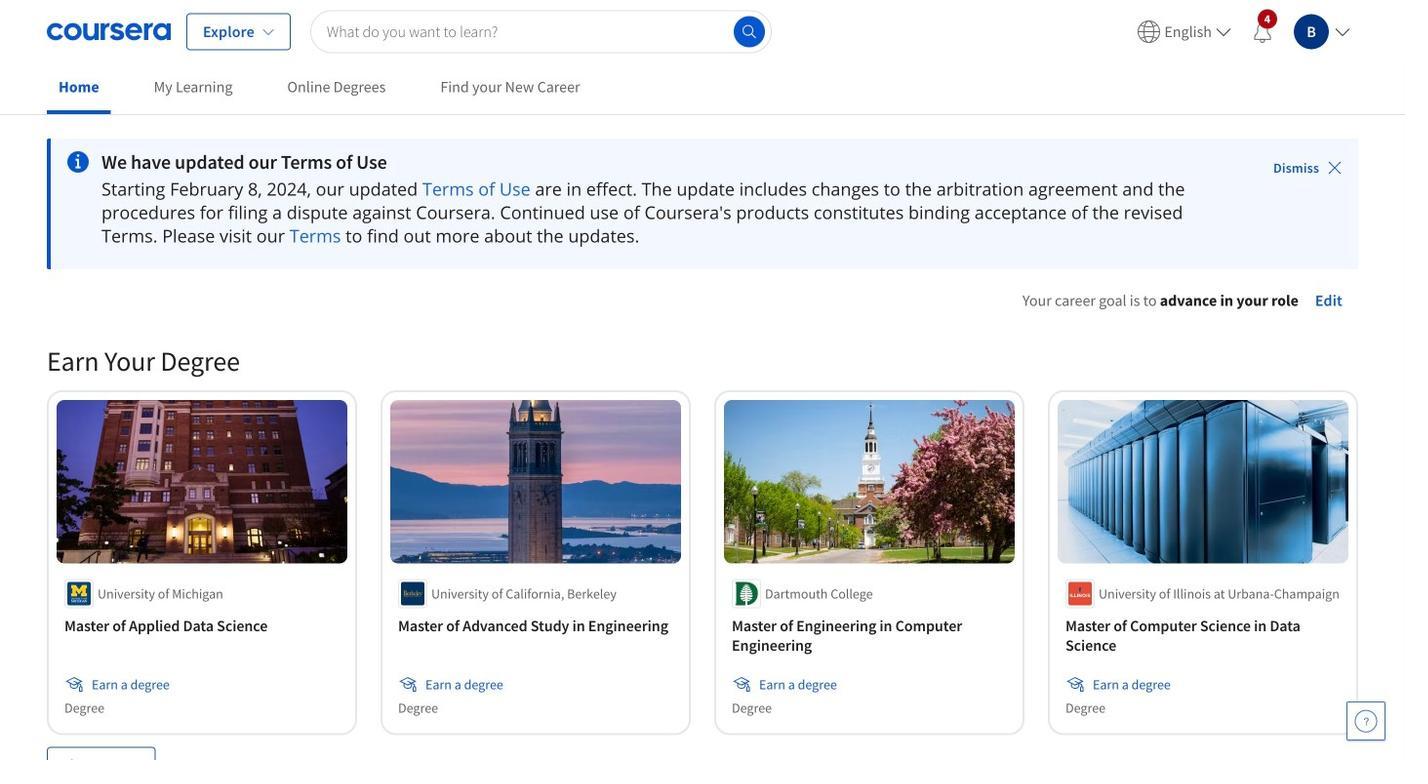 Task type: locate. For each thing, give the bounding box(es) containing it.
coursera image
[[47, 16, 171, 47]]

None search field
[[310, 10, 772, 53]]

help center image
[[1355, 710, 1378, 733]]

What do you want to learn? text field
[[310, 10, 772, 53]]

earn your degree collection element
[[35, 312, 1370, 760]]



Task type: describe. For each thing, give the bounding box(es) containing it.
information: we have updated our terms of use element
[[102, 150, 1219, 174]]



Task type: vqa. For each thing, say whether or not it's contained in the screenshot.
Online
no



